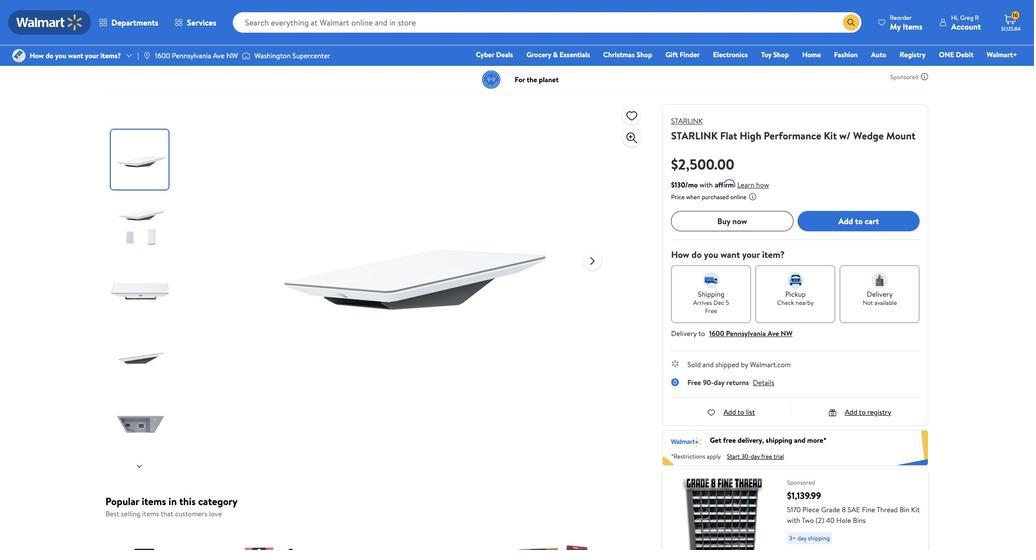Task type: describe. For each thing, give the bounding box(es) containing it.
when
[[687, 193, 701, 201]]

walmart image
[[16, 14, 83, 31]]

add to registry
[[846, 407, 892, 418]]

your for item?
[[743, 248, 761, 261]]

shop for christmas shop
[[637, 50, 653, 60]]

purchased
[[702, 193, 730, 201]]

check
[[778, 298, 795, 307]]

sold and shipped by walmart.com
[[688, 360, 791, 370]]

arrives
[[694, 298, 713, 307]]

category
[[198, 495, 238, 509]]

next media item image
[[587, 255, 599, 267]]

 image for 1600 pennsylvania ave nw
[[143, 52, 151, 60]]

fine
[[863, 505, 876, 515]]

|
[[137, 51, 139, 61]]

flat
[[721, 129, 738, 143]]

supercenter
[[293, 51, 331, 61]]

add to favorites list, starlink flat high performance kit w/ wedge mount image
[[626, 109, 638, 122]]

5170
[[788, 505, 802, 515]]

starlink flat high performance kit w/ wedge mount - image 1 of 13 image
[[111, 130, 170, 190]]

to for cart
[[856, 216, 863, 227]]

$1,125.84
[[1002, 25, 1021, 32]]

trial
[[774, 452, 785, 461]]

3+
[[790, 534, 797, 543]]

electronics link
[[709, 49, 753, 60]]

sponsored for sponsored $1,139.99 5170 piece grade 8 sae fine thread bin kit with two (2) 40 hole bins
[[788, 478, 816, 487]]

to for list
[[738, 407, 745, 418]]

grocery & essentials
[[527, 50, 590, 60]]

(2)
[[816, 516, 825, 526]]

*restrictions apply
[[672, 452, 721, 461]]

returns
[[727, 378, 750, 388]]

shipped
[[716, 360, 740, 370]]

to for registry
[[860, 407, 866, 418]]

in
[[169, 495, 177, 509]]

gift finder link
[[661, 49, 705, 60]]

add to list button
[[708, 407, 756, 418]]

get
[[711, 435, 722, 446]]

$130/mo
[[672, 180, 698, 190]]

cyber deals
[[476, 50, 514, 60]]

walmart+ link
[[983, 49, 1023, 60]]

learn
[[738, 180, 755, 190]]

add to list
[[724, 407, 756, 418]]

services button
[[167, 10, 225, 35]]

starlink starlink flat high performance kit w/ wedge mount
[[672, 116, 916, 143]]

buy
[[718, 216, 731, 227]]

want for items?
[[68, 51, 83, 61]]

1 horizontal spatial 1600
[[710, 329, 725, 339]]

walmart plus image
[[672, 436, 702, 448]]

selling
[[121, 509, 141, 519]]

customers
[[175, 509, 207, 519]]

reorder my items
[[891, 13, 923, 32]]

hi, greg r account
[[952, 13, 982, 32]]

starlink flat high performance kit w/ wedge mount - image 3 of 13 image
[[111, 262, 170, 321]]

one debit link
[[935, 49, 979, 60]]

registry
[[900, 50, 926, 60]]

0 vertical spatial items
[[142, 495, 166, 509]]

8
[[843, 505, 847, 515]]

starlink flat high performance kit w/ wedge mount - image 4 of 13 image
[[111, 328, 170, 387]]

affirm image
[[715, 179, 736, 188]]

2 starlink from the top
[[672, 129, 718, 143]]

toy shop
[[762, 50, 790, 60]]

with inside "sponsored $1,139.99 5170 piece grade 8 sae fine thread bin kit with two (2) 40 hole bins"
[[788, 516, 801, 526]]

how for how do you want your item?
[[672, 248, 690, 261]]

greg
[[961, 13, 974, 22]]

ad disclaimer and feedback for skylinedisplayad image
[[921, 73, 929, 81]]

account
[[952, 21, 982, 32]]

1 horizontal spatial ave
[[768, 329, 780, 339]]

one
[[940, 50, 955, 60]]

washington supercenter
[[255, 51, 331, 61]]

home
[[803, 50, 822, 60]]

popular items in this category best selling items that customers love
[[106, 495, 238, 519]]

add for add to registry
[[846, 407, 858, 418]]

1600 pennsylvania ave nw
[[155, 51, 238, 61]]

christmas shop
[[604, 50, 653, 60]]

next image image
[[135, 462, 144, 471]]

 image for washington supercenter
[[242, 51, 251, 61]]

shop for toy shop
[[774, 50, 790, 60]]

apply
[[707, 452, 721, 461]]

electronics
[[714, 50, 748, 60]]

search icon image
[[848, 18, 856, 27]]

and inside get free delivery, shipping and more* 'banner'
[[795, 435, 806, 446]]

popular
[[106, 495, 139, 509]]

1 vertical spatial pennsylvania
[[727, 329, 767, 339]]

christmas
[[604, 50, 635, 60]]

w/
[[840, 129, 852, 143]]

1pack stealthmounts universal level holders (2 pack) image
[[244, 546, 339, 550]]

free inside shipping arrives dec 5 free
[[706, 307, 718, 315]]

1 product group from the left
[[244, 525, 358, 550]]

auto link
[[867, 49, 892, 60]]

1 horizontal spatial nw
[[782, 329, 793, 339]]

start 30-day free trial
[[728, 452, 785, 461]]

get free delivery, shipping and more*
[[711, 435, 827, 446]]

0 horizontal spatial nw
[[227, 51, 238, 61]]

delivery to 1600 pennsylvania ave nw
[[672, 329, 793, 339]]

essentials
[[560, 50, 590, 60]]

toy
[[762, 50, 772, 60]]

registry link
[[896, 49, 931, 60]]

you for how do you want your item?
[[705, 248, 719, 261]]

dec
[[714, 298, 725, 307]]

how do you want your items?
[[30, 51, 121, 61]]

$2,500.00
[[672, 154, 735, 174]]

price
[[672, 193, 685, 201]]

delivery not available
[[863, 289, 898, 307]]

not
[[863, 298, 874, 307]]

online
[[731, 193, 747, 201]]



Task type: locate. For each thing, give the bounding box(es) containing it.
to left cart
[[856, 216, 863, 227]]

more*
[[808, 435, 827, 446]]

buy now
[[718, 216, 748, 227]]

borne off-road hard case mount, 53 qt image
[[108, 546, 203, 550]]

0 vertical spatial how
[[30, 51, 44, 61]]

kit inside starlink starlink flat high performance kit w/ wedge mount
[[825, 129, 838, 143]]

0 horizontal spatial your
[[85, 51, 99, 61]]

1 horizontal spatial day
[[751, 452, 761, 461]]

0 vertical spatial do
[[46, 51, 54, 61]]

items
[[904, 21, 923, 32]]

you for how do you want your items?
[[55, 51, 66, 61]]

0 vertical spatial and
[[703, 360, 714, 370]]

0 vertical spatial free
[[724, 435, 737, 446]]

how
[[757, 180, 770, 190]]

1 vertical spatial you
[[705, 248, 719, 261]]

1 horizontal spatial product group
[[516, 525, 630, 550]]

delivery up the sold
[[672, 329, 697, 339]]

day for 90-
[[714, 378, 725, 388]]

0 vertical spatial delivery
[[868, 289, 894, 300]]

1 vertical spatial free
[[762, 452, 773, 461]]

registry
[[868, 407, 892, 418]]

2 vertical spatial day
[[798, 534, 807, 543]]

delivery inside delivery not available
[[868, 289, 894, 300]]

1 horizontal spatial free
[[706, 307, 718, 315]]

1 horizontal spatial delivery
[[868, 289, 894, 300]]

shipping inside 'banner'
[[766, 435, 793, 446]]

two
[[802, 516, 815, 526]]

gift finder
[[666, 50, 700, 60]]

1 horizontal spatial shipping
[[809, 534, 831, 543]]

0 vertical spatial with
[[700, 180, 713, 190]]

1 vertical spatial items
[[142, 509, 159, 519]]

grade
[[822, 505, 841, 515]]

finder
[[680, 50, 700, 60]]

how do you want your item?
[[672, 248, 785, 261]]

your left item?
[[743, 248, 761, 261]]

add for add to cart
[[839, 216, 854, 227]]

items left 'that'
[[142, 509, 159, 519]]

pennsylvania
[[172, 51, 211, 61], [727, 329, 767, 339]]

christmas shop link
[[599, 49, 657, 60]]

day for 30-
[[751, 452, 761, 461]]

nearby
[[796, 298, 814, 307]]

sponsored up $1,139.99
[[788, 478, 816, 487]]

1 vertical spatial with
[[788, 516, 801, 526]]

2 shop from the left
[[774, 50, 790, 60]]

to for 1600
[[699, 329, 706, 339]]

add left registry
[[846, 407, 858, 418]]

do down walmart image
[[46, 51, 54, 61]]

*restrictions
[[672, 452, 706, 461]]

3+ day shipping
[[790, 534, 831, 543]]

1 horizontal spatial pennsylvania
[[727, 329, 767, 339]]

add to registry button
[[829, 407, 892, 418]]

best
[[106, 509, 119, 519]]

0 horizontal spatial 1600
[[155, 51, 170, 61]]

0 horizontal spatial with
[[700, 180, 713, 190]]

0 vertical spatial kit
[[825, 129, 838, 143]]

items up 'that'
[[142, 495, 166, 509]]

2 horizontal spatial day
[[798, 534, 807, 543]]

your left items? at the top of the page
[[85, 51, 99, 61]]

shipping up trial at the bottom right of page
[[766, 435, 793, 446]]

want left items? at the top of the page
[[68, 51, 83, 61]]

free left 90-
[[688, 378, 702, 388]]

you down walmart image
[[55, 51, 66, 61]]

1 horizontal spatial shop
[[774, 50, 790, 60]]

0 horizontal spatial day
[[714, 378, 725, 388]]

grocery & essentials link
[[522, 49, 595, 60]]

wedge
[[854, 129, 885, 143]]

details button
[[754, 378, 775, 388]]

0 vertical spatial ave
[[213, 51, 225, 61]]

1 horizontal spatial how
[[672, 248, 690, 261]]

1 horizontal spatial want
[[721, 248, 741, 261]]

1 horizontal spatial do
[[692, 248, 702, 261]]

0 vertical spatial 1600
[[155, 51, 170, 61]]

add to cart
[[839, 216, 880, 227]]

0 horizontal spatial you
[[55, 51, 66, 61]]

$1,139.99
[[788, 490, 822, 502]]

to left registry
[[860, 407, 866, 418]]

1 vertical spatial starlink
[[672, 129, 718, 143]]

shop
[[637, 50, 653, 60], [774, 50, 790, 60]]

washington
[[255, 51, 291, 61]]

nw down check
[[782, 329, 793, 339]]

0 vertical spatial nw
[[227, 51, 238, 61]]

2 product group from the left
[[516, 525, 630, 550]]

mount
[[887, 129, 916, 143]]

intent image for shipping image
[[704, 272, 720, 289]]

free right get
[[724, 435, 737, 446]]

your for items?
[[85, 51, 99, 61]]

want for item?
[[721, 248, 741, 261]]

day down delivery,
[[751, 452, 761, 461]]

love
[[209, 509, 222, 519]]

1 vertical spatial want
[[721, 248, 741, 261]]

sponsored
[[891, 72, 919, 81], [788, 478, 816, 487]]

0 vertical spatial sponsored
[[891, 72, 919, 81]]

0 horizontal spatial free
[[724, 435, 737, 446]]

0 vertical spatial pennsylvania
[[172, 51, 211, 61]]

90-
[[703, 378, 714, 388]]

day right 3+
[[798, 534, 807, 543]]

1 shop from the left
[[637, 50, 653, 60]]

0 horizontal spatial product group
[[244, 525, 358, 550]]

0 horizontal spatial ave
[[213, 51, 225, 61]]

day
[[714, 378, 725, 388], [751, 452, 761, 461], [798, 534, 807, 543]]

delivery,
[[738, 435, 765, 446]]

r
[[976, 13, 980, 22]]

debit
[[957, 50, 974, 60]]

1 vertical spatial your
[[743, 248, 761, 261]]

1 vertical spatial ave
[[768, 329, 780, 339]]

1600 right |
[[155, 51, 170, 61]]

delivery for to
[[672, 329, 697, 339]]

1 horizontal spatial your
[[743, 248, 761, 261]]

free left trial at the bottom right of page
[[762, 452, 773, 461]]

nw
[[227, 51, 238, 61], [782, 329, 793, 339]]

0 horizontal spatial how
[[30, 51, 44, 61]]

shipping down (2)
[[809, 534, 831, 543]]

0 vertical spatial want
[[68, 51, 83, 61]]

do up "shipping"
[[692, 248, 702, 261]]

1 horizontal spatial with
[[788, 516, 801, 526]]

1 vertical spatial free
[[688, 378, 702, 388]]

want down buy now button
[[721, 248, 741, 261]]

pennsylvania up by
[[727, 329, 767, 339]]

do for how do you want your items?
[[46, 51, 54, 61]]

shipping inside $1,139.99 group
[[809, 534, 831, 543]]

add for add to list
[[724, 407, 737, 418]]

zoom image modal image
[[626, 132, 638, 144]]

0 horizontal spatial  image
[[143, 52, 151, 60]]

piece
[[803, 505, 820, 515]]

1 horizontal spatial you
[[705, 248, 719, 261]]

hi,
[[952, 13, 959, 22]]

you up intent image for shipping
[[705, 248, 719, 261]]

free
[[724, 435, 737, 446], [762, 452, 773, 461]]

1 horizontal spatial kit
[[912, 505, 921, 515]]

sold
[[688, 360, 701, 370]]

starlink up $2,500.00
[[672, 116, 704, 126]]

do for how do you want your item?
[[692, 248, 702, 261]]

day left returns
[[714, 378, 725, 388]]

add left list
[[724, 407, 737, 418]]

1 horizontal spatial free
[[762, 452, 773, 461]]

0 horizontal spatial sponsored
[[788, 478, 816, 487]]

delivery for not
[[868, 289, 894, 300]]

1 starlink from the top
[[672, 116, 704, 126]]

free down "shipping"
[[706, 307, 718, 315]]

thread
[[877, 505, 899, 515]]

0 vertical spatial your
[[85, 51, 99, 61]]

pickup check nearby
[[778, 289, 814, 307]]

1 vertical spatial do
[[692, 248, 702, 261]]

30-
[[742, 452, 751, 461]]

1600 pennsylvania ave nw button
[[710, 329, 793, 339]]

to left list
[[738, 407, 745, 418]]

grocery
[[527, 50, 552, 60]]

ave
[[213, 51, 225, 61], [768, 329, 780, 339]]

0 horizontal spatial want
[[68, 51, 83, 61]]

1 vertical spatial how
[[672, 248, 690, 261]]

starlink
[[672, 116, 704, 126], [672, 129, 718, 143]]

1 vertical spatial sponsored
[[788, 478, 816, 487]]

sponsored for sponsored
[[891, 72, 919, 81]]

0 horizontal spatial free
[[688, 378, 702, 388]]

kit left the w/
[[825, 129, 838, 143]]

your
[[85, 51, 99, 61], [743, 248, 761, 261]]

shop right toy
[[774, 50, 790, 60]]

legal information image
[[749, 193, 757, 201]]

0 vertical spatial shipping
[[766, 435, 793, 446]]

sae
[[848, 505, 861, 515]]

performance
[[764, 129, 822, 143]]

free
[[706, 307, 718, 315], [688, 378, 702, 388]]

sponsored inside "sponsored $1,139.99 5170 piece grade 8 sae fine thread bin kit with two (2) 40 hole bins"
[[788, 478, 816, 487]]

how for how do you want your items?
[[30, 51, 44, 61]]

nw left washington
[[227, 51, 238, 61]]

available
[[875, 298, 898, 307]]

0 horizontal spatial pennsylvania
[[172, 51, 211, 61]]

items
[[142, 495, 166, 509], [142, 509, 159, 519]]

pennsylvania down the services popup button
[[172, 51, 211, 61]]

price when purchased online
[[672, 193, 747, 201]]

0 vertical spatial you
[[55, 51, 66, 61]]

cyber deals link
[[472, 49, 518, 60]]

delivery down intent image for delivery
[[868, 289, 894, 300]]

kit right bin
[[912, 505, 921, 515]]

sponsored $1,139.99 5170 piece grade 8 sae fine thread bin kit with two (2) 40 hole bins
[[788, 478, 921, 526]]

day inside get free delivery, shipping and more* 'banner'
[[751, 452, 761, 461]]

starlink down starlink link
[[672, 129, 718, 143]]

to down arrives on the bottom right of page
[[699, 329, 706, 339]]

list
[[747, 407, 756, 418]]

intent image for pickup image
[[788, 272, 804, 289]]

walmart+
[[988, 50, 1018, 60]]

and right the sold
[[703, 360, 714, 370]]

0 horizontal spatial kit
[[825, 129, 838, 143]]

0 vertical spatial starlink
[[672, 116, 704, 126]]

auto
[[872, 50, 887, 60]]

1600 down the 'dec'
[[710, 329, 725, 339]]

 image
[[242, 51, 251, 61], [143, 52, 151, 60]]

1 vertical spatial day
[[751, 452, 761, 461]]

0 horizontal spatial delivery
[[672, 329, 697, 339]]

Search search field
[[233, 12, 862, 33]]

1 vertical spatial nw
[[782, 329, 793, 339]]

walmart.com
[[751, 360, 791, 370]]

5170 piece grade 8 sae fine thread bin kit with two (2) 40 hole bins image
[[671, 478, 780, 550]]

ave up walmart.com
[[768, 329, 780, 339]]

free 90-day returns details
[[688, 378, 775, 388]]

0 horizontal spatial shipping
[[766, 435, 793, 446]]

 image
[[12, 49, 26, 62]]

 image left washington
[[242, 51, 251, 61]]

product group
[[244, 525, 358, 550], [516, 525, 630, 550]]

1 vertical spatial and
[[795, 435, 806, 446]]

 image right |
[[143, 52, 151, 60]]

shop right christmas
[[637, 50, 653, 60]]

add left cart
[[839, 216, 854, 227]]

item?
[[763, 248, 785, 261]]

1 vertical spatial kit
[[912, 505, 921, 515]]

with up the price when purchased online
[[700, 180, 713, 190]]

shipping
[[699, 289, 725, 300]]

1 vertical spatial delivery
[[672, 329, 697, 339]]

get free delivery, shipping and more* banner
[[663, 430, 929, 466]]

start
[[728, 452, 741, 461]]

Walmart Site-Wide search field
[[233, 12, 862, 33]]

with down the 5170
[[788, 516, 801, 526]]

1 horizontal spatial and
[[795, 435, 806, 446]]

&
[[554, 50, 558, 60]]

learn how button
[[738, 180, 770, 191]]

0 horizontal spatial and
[[703, 360, 714, 370]]

to inside button
[[856, 216, 863, 227]]

and left more*
[[795, 435, 806, 446]]

toy shop link
[[757, 49, 794, 60]]

intent image for delivery image
[[872, 272, 889, 289]]

0 horizontal spatial do
[[46, 51, 54, 61]]

by
[[742, 360, 749, 370]]

my
[[891, 21, 902, 32]]

1 horizontal spatial sponsored
[[891, 72, 919, 81]]

1 vertical spatial shipping
[[809, 534, 831, 543]]

1 vertical spatial 1600
[[710, 329, 725, 339]]

0 vertical spatial free
[[706, 307, 718, 315]]

starlink flat high performance kit w/ wedge mount image
[[249, 104, 576, 431]]

$1,139.99 group
[[663, 470, 929, 550]]

items?
[[101, 51, 121, 61]]

0 vertical spatial day
[[714, 378, 725, 388]]

starlink flat high performance kit w/ wedge mount - image 2 of 13 image
[[111, 196, 170, 256]]

sponsored left ad disclaimer and feedback for skylinedisplayad icon
[[891, 72, 919, 81]]

1pack stealthmounts packout adapter feet (8 pack) image
[[516, 546, 612, 550]]

0 horizontal spatial shop
[[637, 50, 653, 60]]

ave down services
[[213, 51, 225, 61]]

add inside button
[[839, 216, 854, 227]]

1 horizontal spatial  image
[[242, 51, 251, 61]]

kit inside "sponsored $1,139.99 5170 piece grade 8 sae fine thread bin kit with two (2) 40 hole bins"
[[912, 505, 921, 515]]

40
[[827, 516, 835, 526]]

starlink flat high performance kit w/ wedge mount - image 5 of 13 image
[[111, 394, 170, 453]]

buy now button
[[672, 211, 794, 232]]

now
[[733, 216, 748, 227]]

bin
[[900, 505, 910, 515]]

day inside $1,139.99 group
[[798, 534, 807, 543]]



Task type: vqa. For each thing, say whether or not it's contained in the screenshot.
"think!"
no



